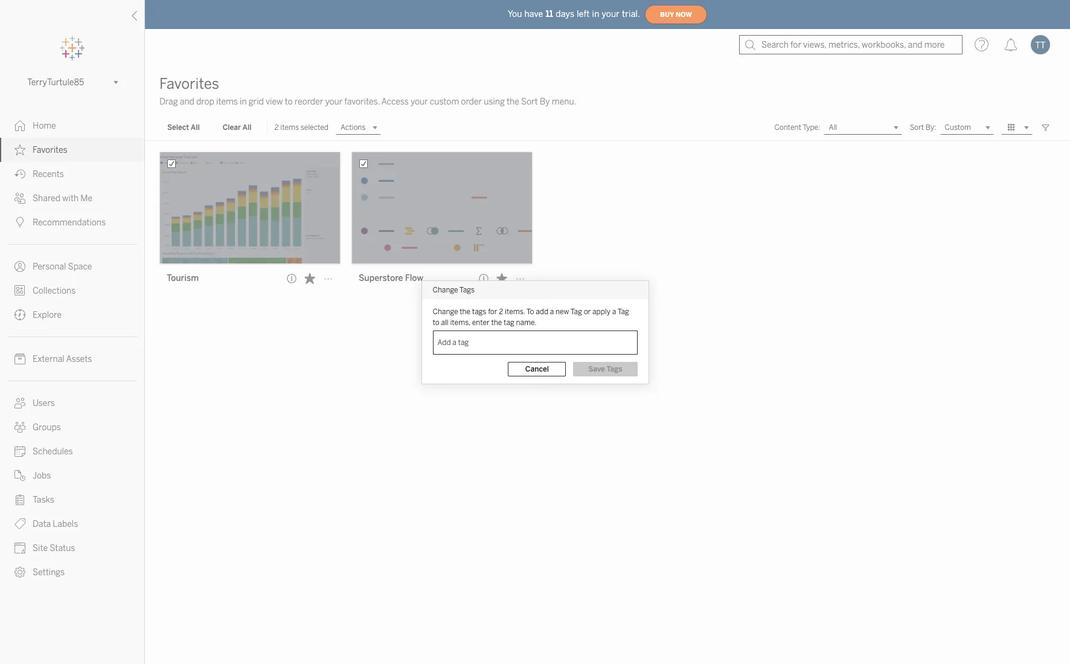 Task type: locate. For each thing, give the bounding box(es) containing it.
1 horizontal spatial favorites
[[160, 75, 219, 92]]

apply
[[593, 307, 611, 316]]

tag right apply
[[618, 307, 630, 316]]

sort inside favorites drag and drop items in grid view to reorder your favorites. access your custom order using the sort by menu.
[[522, 97, 538, 107]]

0 vertical spatial favorites
[[160, 75, 219, 92]]

data labels
[[33, 519, 78, 529]]

a right add
[[550, 307, 554, 316]]

by:
[[926, 123, 937, 132]]

sort left by:
[[910, 123, 925, 132]]

2 right for
[[499, 307, 504, 316]]

2 all from the left
[[243, 123, 252, 132]]

site status link
[[0, 536, 144, 560]]

1 vertical spatial in
[[240, 97, 247, 107]]

status
[[50, 543, 75, 554]]

tags for change tags
[[460, 286, 475, 294]]

2 inside change the tags for 2 items. to add a new tag or apply a tag to all items, enter the tag name.
[[499, 307, 504, 316]]

recents link
[[0, 162, 144, 186]]

favorites.
[[345, 97, 380, 107]]

0 horizontal spatial sort
[[522, 97, 538, 107]]

access
[[382, 97, 409, 107]]

tags up tags
[[460, 286, 475, 294]]

0 vertical spatial change
[[433, 286, 458, 294]]

your
[[602, 9, 620, 19], [325, 97, 343, 107], [411, 97, 428, 107]]

1 horizontal spatial all
[[243, 123, 252, 132]]

1 vertical spatial change
[[433, 307, 458, 316]]

tag
[[571, 307, 583, 316], [618, 307, 630, 316]]

the down for
[[492, 318, 502, 327]]

by
[[540, 97, 550, 107]]

1 vertical spatial items
[[281, 123, 299, 132]]

0 vertical spatial tags
[[460, 286, 475, 294]]

0 horizontal spatial tags
[[460, 286, 475, 294]]

clear all button
[[215, 120, 260, 135]]

favorites for favorites
[[33, 145, 67, 155]]

2 change from the top
[[433, 307, 458, 316]]

0 vertical spatial to
[[285, 97, 293, 107]]

2 a from the left
[[613, 307, 617, 316]]

0 horizontal spatial a
[[550, 307, 554, 316]]

1 all from the left
[[191, 123, 200, 132]]

buy now
[[661, 11, 693, 18]]

1 horizontal spatial a
[[613, 307, 617, 316]]

personal space
[[33, 262, 92, 272]]

sort
[[522, 97, 538, 107], [910, 123, 925, 132]]

items right the drop
[[216, 97, 238, 107]]

1 a from the left
[[550, 307, 554, 316]]

in right left
[[593, 9, 600, 19]]

favorites up recents
[[33, 145, 67, 155]]

labels
[[53, 519, 78, 529]]

0 horizontal spatial favorites
[[33, 145, 67, 155]]

schedules
[[33, 447, 73, 457]]

all right clear
[[243, 123, 252, 132]]

2 down view
[[275, 123, 279, 132]]

settings link
[[0, 560, 144, 584]]

0 horizontal spatial tag
[[571, 307, 583, 316]]

tags inside button
[[607, 365, 623, 373]]

0 vertical spatial in
[[593, 9, 600, 19]]

all for select all
[[191, 123, 200, 132]]

a right apply
[[613, 307, 617, 316]]

tasks link
[[0, 488, 144, 512]]

select all button
[[160, 120, 208, 135]]

days
[[556, 9, 575, 19]]

favorites inside favorites link
[[33, 145, 67, 155]]

all
[[191, 123, 200, 132], [243, 123, 252, 132]]

change tags
[[433, 286, 475, 294]]

0 vertical spatial 2
[[275, 123, 279, 132]]

tag left or
[[571, 307, 583, 316]]

to left all
[[433, 318, 440, 327]]

2 vertical spatial the
[[492, 318, 502, 327]]

2
[[275, 123, 279, 132], [499, 307, 504, 316]]

1 horizontal spatial 2
[[499, 307, 504, 316]]

view
[[266, 97, 283, 107]]

1 change from the top
[[433, 286, 458, 294]]

jobs
[[33, 471, 51, 481]]

items left the selected
[[281, 123, 299, 132]]

items
[[216, 97, 238, 107], [281, 123, 299, 132]]

home
[[33, 121, 56, 131]]

1 horizontal spatial in
[[593, 9, 600, 19]]

select
[[167, 123, 189, 132]]

users
[[33, 398, 55, 409]]

jobs link
[[0, 464, 144, 488]]

1 horizontal spatial items
[[281, 123, 299, 132]]

0 horizontal spatial to
[[285, 97, 293, 107]]

change the tags for 2 items. to add a new tag or apply a tag to all items, enter the tag name. list box
[[433, 330, 638, 354]]

cancel button
[[508, 362, 567, 376]]

change
[[433, 286, 458, 294], [433, 307, 458, 316]]

to
[[285, 97, 293, 107], [433, 318, 440, 327]]

tags
[[460, 286, 475, 294], [607, 365, 623, 373]]

left
[[577, 9, 590, 19]]

new
[[556, 307, 570, 316]]

0 vertical spatial items
[[216, 97, 238, 107]]

1 tag from the left
[[571, 307, 583, 316]]

0 horizontal spatial in
[[240, 97, 247, 107]]

your right reorder
[[325, 97, 343, 107]]

your right access
[[411, 97, 428, 107]]

in inside favorites drag and drop items in grid view to reorder your favorites. access your custom order using the sort by menu.
[[240, 97, 247, 107]]

shared
[[33, 193, 60, 204]]

favorites for favorites drag and drop items in grid view to reorder your favorites. access your custom order using the sort by menu.
[[160, 75, 219, 92]]

in left grid
[[240, 97, 247, 107]]

1 vertical spatial favorites
[[33, 145, 67, 155]]

tasks
[[33, 495, 54, 505]]

1 horizontal spatial tag
[[618, 307, 630, 316]]

1 vertical spatial to
[[433, 318, 440, 327]]

to right view
[[285, 97, 293, 107]]

to
[[527, 307, 535, 316]]

in for favorites
[[240, 97, 247, 107]]

collections link
[[0, 279, 144, 303]]

1 vertical spatial tags
[[607, 365, 623, 373]]

1 vertical spatial the
[[460, 307, 471, 316]]

favorites drag and drop items in grid view to reorder your favorites. access your custom order using the sort by menu.
[[160, 75, 577, 107]]

sort left by
[[522, 97, 538, 107]]

shared with me link
[[0, 186, 144, 210]]

1 horizontal spatial the
[[492, 318, 502, 327]]

the right "using"
[[507, 97, 520, 107]]

name.
[[516, 318, 537, 327]]

2 items selected
[[275, 123, 329, 132]]

personal
[[33, 262, 66, 272]]

have
[[525, 9, 544, 19]]

0 vertical spatial the
[[507, 97, 520, 107]]

favorites
[[160, 75, 219, 92], [33, 145, 67, 155]]

in
[[593, 9, 600, 19], [240, 97, 247, 107]]

you have 11 days left in your trial.
[[508, 9, 641, 19]]

space
[[68, 262, 92, 272]]

tags right "save"
[[607, 365, 623, 373]]

or
[[584, 307, 591, 316]]

favorites up and
[[160, 75, 219, 92]]

the
[[507, 97, 520, 107], [460, 307, 471, 316], [492, 318, 502, 327]]

1 horizontal spatial to
[[433, 318, 440, 327]]

trial.
[[623, 9, 641, 19]]

content
[[775, 123, 802, 132]]

change inside change the tags for 2 items. to add a new tag or apply a tag to all items, enter the tag name.
[[433, 307, 458, 316]]

1 horizontal spatial sort
[[910, 123, 925, 132]]

all right select
[[191, 123, 200, 132]]

external assets
[[33, 354, 92, 364]]

the inside favorites drag and drop items in grid view to reorder your favorites. access your custom order using the sort by menu.
[[507, 97, 520, 107]]

collections
[[33, 286, 76, 296]]

1 vertical spatial 2
[[499, 307, 504, 316]]

2 horizontal spatial the
[[507, 97, 520, 107]]

0 horizontal spatial items
[[216, 97, 238, 107]]

the up items, on the left top of the page
[[460, 307, 471, 316]]

0 vertical spatial sort
[[522, 97, 538, 107]]

your left trial.
[[602, 9, 620, 19]]

favorites inside favorites drag and drop items in grid view to reorder your favorites. access your custom order using the sort by menu.
[[160, 75, 219, 92]]

11
[[546, 9, 554, 19]]

0 horizontal spatial all
[[191, 123, 200, 132]]

a
[[550, 307, 554, 316], [613, 307, 617, 316]]

sort by:
[[910, 123, 937, 132]]

groups link
[[0, 415, 144, 439]]

1 horizontal spatial tags
[[607, 365, 623, 373]]



Task type: describe. For each thing, give the bounding box(es) containing it.
favorites link
[[0, 138, 144, 162]]

custom
[[430, 97, 459, 107]]

external
[[33, 354, 64, 364]]

shared with me
[[33, 193, 93, 204]]

all
[[441, 318, 449, 327]]

0 horizontal spatial the
[[460, 307, 471, 316]]

drag
[[160, 97, 178, 107]]

recommendations link
[[0, 210, 144, 234]]

buy
[[661, 11, 675, 18]]

menu.
[[552, 97, 577, 107]]

home link
[[0, 114, 144, 138]]

change the tags for 2 items. to add a new tag or apply a tag to all items, enter the tag name.
[[433, 307, 630, 327]]

using
[[484, 97, 505, 107]]

superstore flow
[[359, 273, 424, 283]]

now
[[676, 11, 693, 18]]

tags
[[473, 307, 487, 316]]

items,
[[451, 318, 471, 327]]

personal space link
[[0, 254, 144, 279]]

save tags button
[[574, 362, 638, 376]]

enter
[[472, 318, 490, 327]]

content type:
[[775, 123, 821, 132]]

clear all
[[223, 123, 252, 132]]

0 horizontal spatial your
[[325, 97, 343, 107]]

flow
[[405, 273, 424, 283]]

settings
[[33, 568, 65, 578]]

superstore
[[359, 273, 403, 283]]

schedules link
[[0, 439, 144, 464]]

me
[[81, 193, 93, 204]]

with
[[62, 193, 79, 204]]

to inside change the tags for 2 items. to add a new tag or apply a tag to all items, enter the tag name.
[[433, 318, 440, 327]]

1 vertical spatial sort
[[910, 123, 925, 132]]

change for change the tags for 2 items. to add a new tag or apply a tag to all items, enter the tag name.
[[433, 307, 458, 316]]

clear
[[223, 123, 241, 132]]

save tags
[[589, 365, 623, 373]]

external assets link
[[0, 347, 144, 371]]

main navigation. press the up and down arrow keys to access links. element
[[0, 114, 144, 584]]

items inside favorites drag and drop items in grid view to reorder your favorites. access your custom order using the sort by menu.
[[216, 97, 238, 107]]

type:
[[803, 123, 821, 132]]

2 horizontal spatial your
[[602, 9, 620, 19]]

navigation panel element
[[0, 36, 144, 584]]

1 horizontal spatial your
[[411, 97, 428, 107]]

grid
[[249, 97, 264, 107]]

tags for save tags
[[607, 365, 623, 373]]

data
[[33, 519, 51, 529]]

add
[[536, 307, 549, 316]]

assets
[[66, 354, 92, 364]]

you
[[508, 9, 522, 19]]

and
[[180, 97, 195, 107]]

explore link
[[0, 303, 144, 327]]

explore
[[33, 310, 62, 320]]

recents
[[33, 169, 64, 179]]

groups
[[33, 422, 61, 433]]

save
[[589, 365, 605, 373]]

site
[[33, 543, 48, 554]]

recommendations
[[33, 218, 106, 228]]

selected
[[301, 123, 329, 132]]

2 tag from the left
[[618, 307, 630, 316]]

reorder
[[295, 97, 324, 107]]

drop
[[196, 97, 214, 107]]

tourism
[[167, 273, 199, 283]]

for
[[488, 307, 498, 316]]

buy now button
[[645, 5, 708, 24]]

items.
[[505, 307, 525, 316]]

to inside favorites drag and drop items in grid view to reorder your favorites. access your custom order using the sort by menu.
[[285, 97, 293, 107]]

change for change tags
[[433, 286, 458, 294]]

change tags dialog
[[422, 281, 649, 383]]

site status
[[33, 543, 75, 554]]

0 horizontal spatial 2
[[275, 123, 279, 132]]

all for clear all
[[243, 123, 252, 132]]

tag
[[504, 318, 515, 327]]

select all
[[167, 123, 200, 132]]

cancel
[[526, 365, 549, 373]]

data labels link
[[0, 512, 144, 536]]

users link
[[0, 391, 144, 415]]

in for you
[[593, 9, 600, 19]]



Task type: vqa. For each thing, say whether or not it's contained in the screenshot.
No description related to Sub-Category
no



